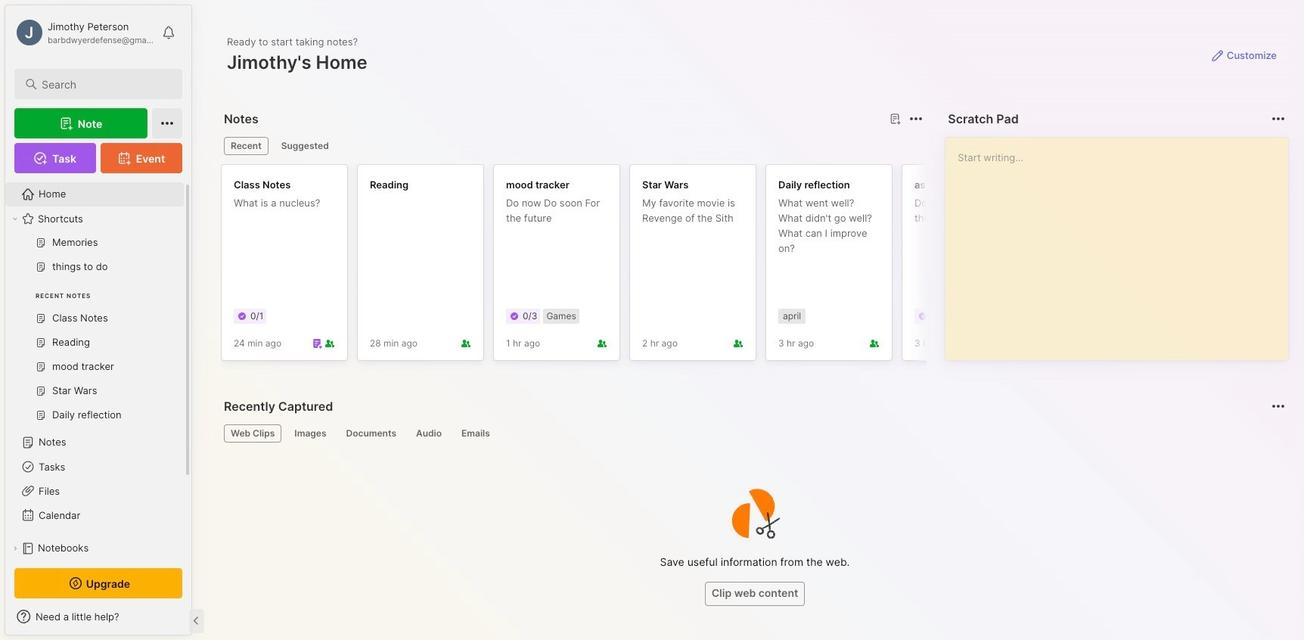Task type: describe. For each thing, give the bounding box(es) containing it.
click to collapse image
[[191, 612, 202, 630]]

WHAT'S NEW field
[[5, 605, 191, 629]]

1 more actions image from the left
[[908, 110, 926, 128]]

none search field inside 'main' element
[[42, 75, 169, 93]]

expand notebooks image
[[11, 544, 20, 553]]

group inside 'main' element
[[5, 231, 184, 437]]



Task type: vqa. For each thing, say whether or not it's contained in the screenshot.
Add A Reminder image
no



Task type: locate. For each thing, give the bounding box(es) containing it.
0 vertical spatial tab list
[[224, 137, 921, 155]]

group
[[5, 231, 184, 437]]

1 vertical spatial tab list
[[224, 425, 1284, 443]]

More actions field
[[906, 108, 927, 129], [1268, 108, 1290, 129]]

tab
[[224, 137, 268, 155], [275, 137, 336, 155], [224, 425, 282, 443], [288, 425, 333, 443], [339, 425, 403, 443], [409, 425, 449, 443], [455, 425, 497, 443]]

1 horizontal spatial more actions image
[[1270, 110, 1288, 128]]

Start writing… text field
[[958, 138, 1288, 348]]

row group
[[221, 164, 1305, 370]]

2 more actions image from the left
[[1270, 110, 1288, 128]]

1 horizontal spatial more actions field
[[1268, 108, 1290, 129]]

tab list
[[224, 137, 921, 155], [224, 425, 1284, 443]]

1 more actions field from the left
[[906, 108, 927, 129]]

more actions image
[[908, 110, 926, 128], [1270, 110, 1288, 128]]

2 tab list from the top
[[224, 425, 1284, 443]]

None search field
[[42, 75, 169, 93]]

0 horizontal spatial more actions image
[[908, 110, 926, 128]]

main element
[[0, 0, 197, 640]]

1 tab list from the top
[[224, 137, 921, 155]]

0 horizontal spatial more actions field
[[906, 108, 927, 129]]

2 more actions field from the left
[[1268, 108, 1290, 129]]

Account field
[[14, 17, 154, 48]]

Search text field
[[42, 77, 169, 92]]



